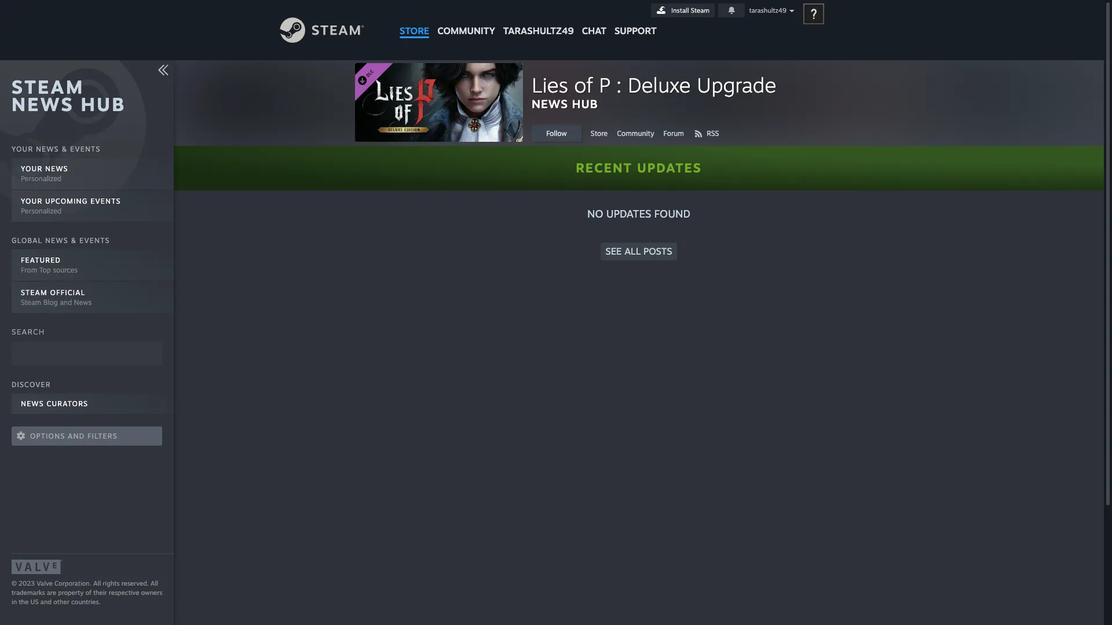 Task type: vqa. For each thing, say whether or not it's contained in the screenshot.
GLOBAL NEWS & EVENTS
yes



Task type: locate. For each thing, give the bounding box(es) containing it.
news
[[12, 93, 74, 116], [532, 97, 568, 111], [36, 145, 59, 154], [45, 165, 68, 173], [45, 236, 68, 245], [74, 298, 92, 307], [21, 400, 44, 408]]

0 vertical spatial and
[[60, 298, 72, 307]]

steam news hub
[[12, 75, 126, 116]]

news up your news personalized
[[36, 145, 59, 154]]

your
[[12, 145, 33, 154], [21, 165, 42, 173], [21, 197, 42, 206]]

©
[[12, 580, 17, 588]]

0 vertical spatial your
[[12, 145, 33, 154]]

see all posts
[[606, 246, 673, 257]]

1 horizontal spatial hub
[[572, 97, 598, 111]]

tarashultz49
[[749, 6, 787, 14], [503, 25, 574, 37]]

news down the discover
[[21, 400, 44, 408]]

news down 'official'
[[74, 298, 92, 307]]

personalized down your news & events
[[21, 174, 62, 183]]

2 vertical spatial your
[[21, 197, 42, 206]]

1 vertical spatial tarashultz49
[[503, 25, 574, 37]]

events inside your upcoming events personalized
[[90, 197, 121, 206]]

news inside your news personalized
[[45, 165, 68, 173]]

store link
[[396, 0, 434, 42]]

1 personalized from the top
[[21, 174, 62, 183]]

news up your news & events
[[12, 93, 74, 116]]

hub inside lies of p : deluxe upgrade news hub
[[572, 97, 598, 111]]

events up the upcoming
[[70, 145, 101, 154]]

install steam link
[[651, 3, 715, 17]]

& up your news personalized
[[62, 145, 67, 154]]

community link
[[434, 0, 499, 42]]

and left filters
[[68, 432, 85, 441]]

news inside steam news hub
[[12, 93, 74, 116]]

from
[[21, 266, 37, 274]]

of up countries.
[[85, 589, 91, 597]]

your inside your news personalized
[[21, 165, 42, 173]]

news up follow
[[532, 97, 568, 111]]

posts
[[644, 246, 673, 257]]

recent updates
[[576, 160, 702, 176]]

© 2023 valve corporation. all rights reserved. all trademarks are property of their respective owners in the us and other countries.
[[12, 580, 163, 607]]

reserved.
[[122, 580, 149, 588]]

rights
[[103, 580, 120, 588]]

your down your news & events
[[21, 165, 42, 173]]

all
[[93, 580, 101, 588], [151, 580, 158, 588]]

steam
[[691, 6, 710, 14], [12, 75, 84, 99], [21, 288, 47, 297], [21, 298, 41, 307]]

of inside lies of p : deluxe upgrade news hub
[[575, 72, 593, 97]]

all
[[625, 246, 641, 257]]

None text field
[[12, 342, 162, 366]]

events right the upcoming
[[90, 197, 121, 206]]

0 horizontal spatial hub
[[81, 93, 126, 116]]

steam inside steam news hub
[[12, 75, 84, 99]]

us
[[30, 599, 39, 607]]

personalized inside your upcoming events personalized
[[21, 207, 62, 216]]

in
[[12, 599, 17, 607]]

personalized inside your news personalized
[[21, 174, 62, 183]]

store link
[[591, 125, 617, 142]]

rss
[[707, 129, 719, 138]]

install
[[672, 6, 689, 14]]

1 horizontal spatial tarashultz49
[[749, 6, 787, 14]]

top
[[39, 266, 51, 274]]

their
[[93, 589, 107, 597]]

see
[[606, 246, 622, 257]]

1 horizontal spatial all
[[151, 580, 158, 588]]

0 vertical spatial &
[[62, 145, 67, 154]]

owners
[[141, 589, 163, 597]]

0 horizontal spatial &
[[62, 145, 67, 154]]

0 horizontal spatial all
[[93, 580, 101, 588]]

chat link
[[578, 0, 611, 39]]

your for your news & events
[[12, 145, 33, 154]]

0 vertical spatial personalized
[[21, 174, 62, 183]]

0 horizontal spatial tarashultz49
[[503, 25, 574, 37]]

store
[[591, 129, 608, 138]]

no updates found
[[588, 207, 691, 220]]

1 vertical spatial events
[[90, 197, 121, 206]]

events down your upcoming events personalized
[[79, 236, 110, 245]]

all up their
[[93, 580, 101, 588]]

featured from top sources
[[21, 256, 78, 274]]

personalized
[[21, 174, 62, 183], [21, 207, 62, 216]]

&
[[62, 145, 67, 154], [71, 236, 77, 245]]

community
[[617, 129, 655, 138]]

p
[[599, 72, 610, 97]]

& up sources
[[71, 236, 77, 245]]

options and filters
[[30, 432, 118, 441]]

news curators
[[21, 400, 88, 408]]

personalized down the upcoming
[[21, 207, 62, 216]]

hub inside steam news hub
[[81, 93, 126, 116]]

store
[[400, 25, 430, 37]]

1 horizontal spatial &
[[71, 236, 77, 245]]

1 vertical spatial &
[[71, 236, 77, 245]]

curators
[[47, 400, 88, 408]]

news up featured
[[45, 236, 68, 245]]

news inside lies of p : deluxe upgrade news hub
[[532, 97, 568, 111]]

your for your upcoming events personalized
[[21, 197, 42, 206]]

all up owners
[[151, 580, 158, 588]]

your inside your upcoming events personalized
[[21, 197, 42, 206]]

2 personalized from the top
[[21, 207, 62, 216]]

and inside steam official steam blog and news
[[60, 298, 72, 307]]

updates
[[637, 160, 702, 176]]

your news & events
[[12, 145, 101, 154]]

1 vertical spatial your
[[21, 165, 42, 173]]

follow
[[546, 129, 567, 138]]

official
[[50, 288, 85, 297]]

support link
[[611, 0, 661, 39]]

your down your news personalized
[[21, 197, 42, 206]]

events
[[70, 145, 101, 154], [90, 197, 121, 206], [79, 236, 110, 245]]

hub
[[81, 93, 126, 116], [572, 97, 598, 111]]

trademarks
[[12, 589, 45, 597]]

0 horizontal spatial of
[[85, 589, 91, 597]]

of left p
[[575, 72, 593, 97]]

upgrade
[[697, 72, 777, 97]]

1 vertical spatial of
[[85, 589, 91, 597]]

your up your news personalized
[[12, 145, 33, 154]]

1 horizontal spatial of
[[575, 72, 593, 97]]

lies
[[532, 72, 568, 97]]

1 vertical spatial personalized
[[21, 207, 62, 216]]

:
[[617, 72, 622, 97]]

and down "are"
[[40, 599, 52, 607]]

of
[[575, 72, 593, 97], [85, 589, 91, 597]]

your upcoming events personalized
[[21, 197, 121, 216]]

2 vertical spatial and
[[40, 599, 52, 607]]

and
[[60, 298, 72, 307], [68, 432, 85, 441], [40, 599, 52, 607]]

and inside the © 2023 valve corporation. all rights reserved. all trademarks are property of their respective owners in the us and other countries.
[[40, 599, 52, 607]]

1 vertical spatial and
[[68, 432, 85, 441]]

search
[[12, 328, 45, 337]]

rss link
[[694, 125, 729, 142]]

and down 'official'
[[60, 298, 72, 307]]

0 vertical spatial of
[[575, 72, 593, 97]]

0 vertical spatial events
[[70, 145, 101, 154]]

2 vertical spatial events
[[79, 236, 110, 245]]

news down your news & events
[[45, 165, 68, 173]]

& for your
[[62, 145, 67, 154]]



Task type: describe. For each thing, give the bounding box(es) containing it.
countries.
[[71, 599, 101, 607]]

the
[[19, 599, 29, 607]]

forum link
[[664, 125, 694, 142]]

lies of p : deluxe upgrade news hub
[[532, 72, 777, 111]]

no
[[588, 207, 604, 220]]

your news personalized
[[21, 165, 68, 183]]

options
[[30, 432, 65, 441]]

0 vertical spatial tarashultz49
[[749, 6, 787, 14]]

2023
[[19, 580, 35, 588]]

install steam
[[672, 6, 710, 14]]

support
[[615, 25, 657, 37]]

property
[[58, 589, 84, 597]]

valve
[[37, 580, 53, 588]]

other
[[53, 599, 69, 607]]

community
[[438, 25, 495, 37]]

of inside the © 2023 valve corporation. all rights reserved. all trademarks are property of their respective owners in the us and other countries.
[[85, 589, 91, 597]]

global
[[12, 236, 42, 245]]

updates
[[607, 207, 652, 220]]

found
[[655, 207, 691, 220]]

events for global news & events
[[79, 236, 110, 245]]

events for your news & events
[[70, 145, 101, 154]]

steam official steam blog and news
[[21, 288, 92, 307]]

community link
[[617, 125, 664, 142]]

2 all from the left
[[151, 580, 158, 588]]

your for your news personalized
[[21, 165, 42, 173]]

discover
[[12, 381, 51, 389]]

chat
[[582, 25, 607, 37]]

recent
[[576, 160, 633, 176]]

deluxe
[[628, 72, 691, 97]]

sources
[[53, 266, 78, 274]]

& for global
[[71, 236, 77, 245]]

tarashultz49 link
[[499, 0, 578, 42]]

respective
[[109, 589, 139, 597]]

featured
[[21, 256, 61, 265]]

forum
[[664, 129, 684, 138]]

corporation.
[[54, 580, 92, 588]]

are
[[47, 589, 56, 597]]

news inside steam official steam blog and news
[[74, 298, 92, 307]]

blog
[[43, 298, 58, 307]]

filters
[[87, 432, 118, 441]]

upcoming
[[45, 197, 88, 206]]

1 all from the left
[[93, 580, 101, 588]]

global news & events
[[12, 236, 110, 245]]

news curators link
[[12, 394, 174, 415]]



